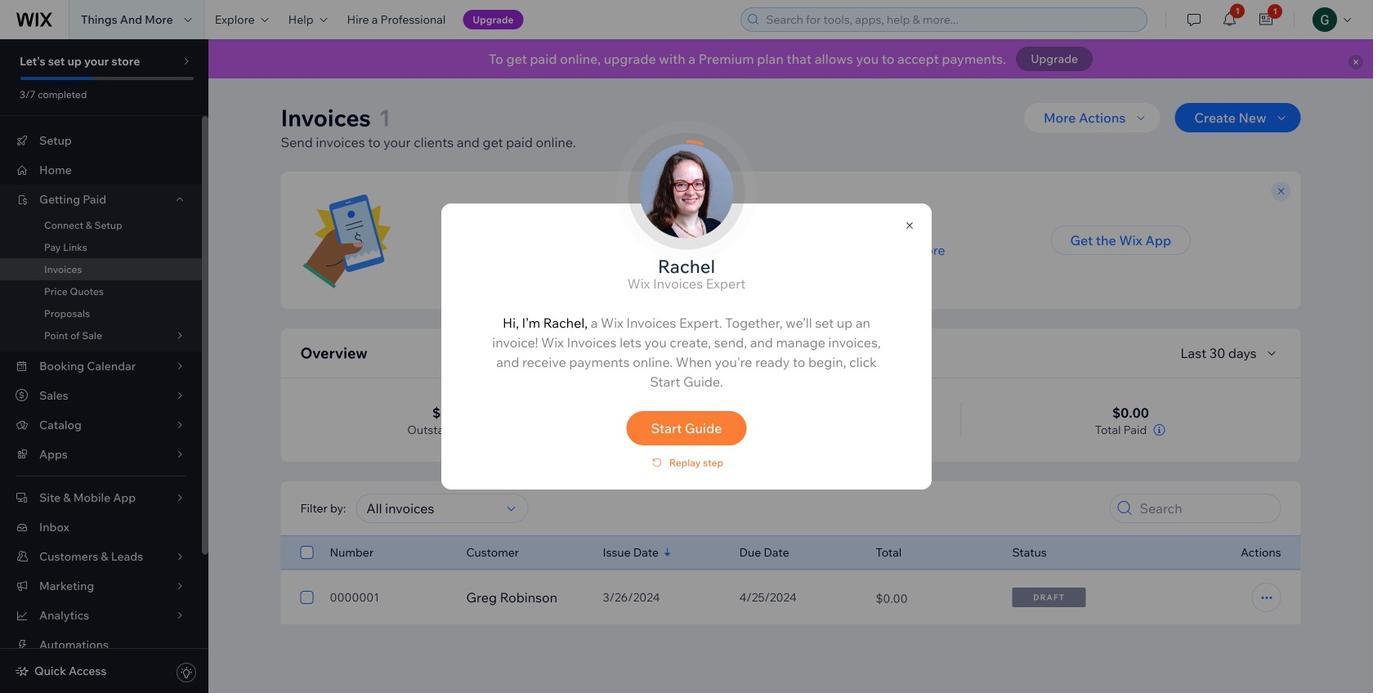 Task type: describe. For each thing, give the bounding box(es) containing it.
Search field
[[1136, 495, 1276, 523]]

Search for tools, apps, help & more... field
[[762, 8, 1143, 31]]



Task type: locate. For each thing, give the bounding box(es) containing it.
alert
[[209, 39, 1374, 79]]

None checkbox
[[301, 543, 314, 563], [301, 588, 314, 608], [301, 543, 314, 563], [301, 588, 314, 608]]

sidebar element
[[0, 39, 209, 694]]

None field
[[362, 495, 502, 523]]



Task type: vqa. For each thing, say whether or not it's contained in the screenshot.
communications-section element
no



